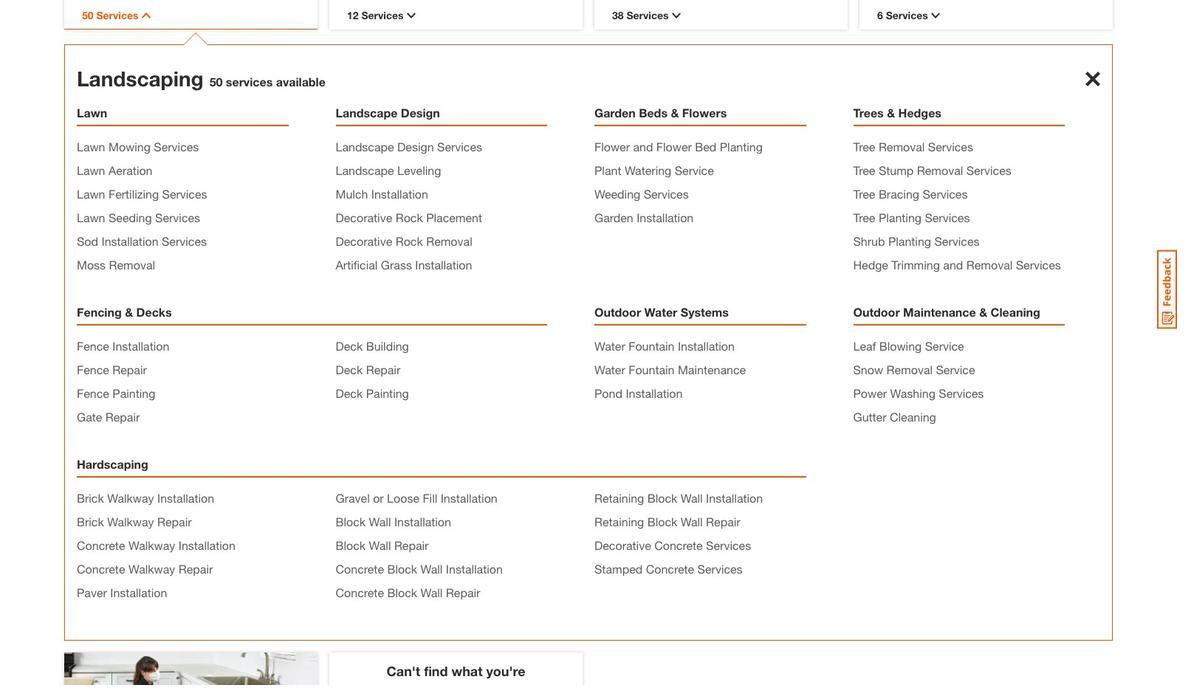 Task type: describe. For each thing, give the bounding box(es) containing it.
concrete for concrete walkway repair
[[77, 562, 125, 576]]

paver
[[77, 586, 107, 600]]

landscaping link
[[77, 66, 204, 91]]

loose
[[387, 491, 419, 505]]

decorative rock placement link
[[336, 210, 482, 225]]

wall for retaining block wall installation
[[681, 491, 703, 505]]

can't find what you're
[[387, 663, 525, 679]]

artificial
[[336, 258, 378, 272]]

& right beds at the right of the page
[[671, 106, 679, 120]]

1 horizontal spatial maintenance
[[903, 305, 976, 319]]

painting for fence painting
[[112, 386, 155, 400]]

brick for brick walkway repair
[[77, 515, 104, 529]]

brick walkway repair
[[77, 515, 192, 529]]

installation down seeding
[[102, 234, 158, 248]]

fountain for maintenance
[[629, 363, 675, 377]]

6 services
[[877, 9, 928, 21]]

outdoor for outdoor maintenance & cleaning
[[853, 305, 900, 319]]

outdoor maintenance & cleaning
[[853, 305, 1040, 319]]

gravel or loose fill installation link
[[336, 491, 498, 505]]

snow
[[853, 363, 883, 377]]

garden installation link
[[595, 210, 694, 225]]

hedge
[[853, 258, 888, 272]]

gutter
[[853, 410, 887, 424]]

lawn for lawn seeding services
[[77, 210, 105, 225]]

blowing
[[879, 339, 922, 353]]

sod installation services
[[77, 234, 207, 248]]

fencing & decks
[[77, 305, 172, 319]]

12
[[347, 9, 359, 21]]

fence painting link
[[77, 386, 155, 400]]

snow removal service link
[[853, 363, 975, 377]]

12 services
[[347, 9, 404, 21]]

wall for retaining block wall repair
[[681, 515, 703, 529]]

tree for tree stump removal services
[[853, 163, 875, 177]]

walkway for concrete walkway installation
[[128, 538, 175, 552]]

design for landscape design services
[[397, 140, 434, 154]]

concrete walkway repair
[[77, 562, 213, 576]]

fence painting
[[77, 386, 155, 400]]

block wall installation
[[336, 515, 451, 529]]

fence for fence painting
[[77, 386, 109, 400]]

0 vertical spatial planting
[[720, 140, 763, 154]]

brick for brick walkway installation
[[77, 491, 104, 505]]

fence for fence repair
[[77, 363, 109, 377]]

gravel or loose fill installation
[[336, 491, 498, 505]]

decorative rock placement
[[336, 210, 482, 225]]

block wall repair
[[336, 538, 429, 552]]

installation right fill
[[441, 491, 498, 505]]

removal down leaf blowing service link in the right of the page
[[887, 363, 933, 377]]

pond installation link
[[595, 386, 683, 400]]

feedback link image
[[1157, 250, 1177, 329]]

6 services button
[[877, 7, 1095, 23]]

block for retaining block wall repair
[[647, 515, 677, 529]]

plant watering service
[[595, 163, 714, 177]]

concrete walkway installation
[[77, 538, 235, 552]]

0 horizontal spatial and
[[633, 140, 653, 154]]

lawn seeding services link
[[77, 210, 200, 225]]

stamped
[[595, 562, 643, 576]]

retaining block wall installation
[[595, 491, 763, 505]]

lawn for lawn
[[77, 106, 107, 120]]

brick walkway installation link
[[77, 491, 214, 505]]

deck repair link
[[336, 363, 400, 377]]

paver installation link
[[77, 586, 167, 600]]

1 flower from the left
[[595, 140, 630, 154]]

concrete block wall repair
[[336, 586, 480, 600]]

deck painting
[[336, 386, 409, 400]]

wall for concrete block wall installation
[[421, 562, 443, 576]]

washing
[[890, 386, 936, 400]]

decorative rock removal
[[336, 234, 472, 248]]

gate repair link
[[77, 410, 140, 424]]

installation down the decorative rock removal link
[[415, 258, 472, 272]]

decorative for decorative concrete services
[[595, 538, 651, 552]]

50 inside 50 services button
[[82, 9, 93, 21]]

garden beds & flowers
[[595, 106, 727, 120]]

repair down building
[[366, 363, 400, 377]]

gutter cleaning link
[[853, 410, 936, 424]]

block wall repair link
[[336, 538, 429, 552]]

weeding
[[595, 187, 640, 201]]

tree for tree planting services
[[853, 210, 875, 225]]

service for flower
[[675, 163, 714, 177]]

50 services button
[[82, 7, 300, 23]]

repair up concrete block wall installation
[[394, 538, 429, 552]]

lawn seeding services
[[77, 210, 200, 225]]

trimming
[[892, 258, 940, 272]]

removal down sod installation services
[[109, 258, 155, 272]]

water fountain maintenance link
[[595, 363, 746, 377]]

tree for tree removal services
[[853, 140, 875, 154]]

seeding
[[109, 210, 152, 225]]

fence installation link
[[77, 339, 169, 353]]

shrub planting services
[[853, 234, 980, 248]]

weeding services link
[[595, 187, 689, 201]]

painting for deck painting
[[366, 386, 409, 400]]

1 vertical spatial service
[[925, 339, 964, 353]]

tree planting services link
[[853, 210, 970, 225]]

systems
[[681, 305, 729, 319]]

planting for shrub
[[888, 234, 931, 248]]

landscaping
[[77, 66, 204, 91]]

lawn aeration
[[77, 163, 153, 177]]

installation down weeding services
[[637, 210, 694, 225]]

& down hedge trimming and removal  services
[[979, 305, 987, 319]]

mulch installation
[[336, 187, 428, 201]]

38 services button
[[612, 7, 830, 23]]

water for water fountain maintenance
[[595, 363, 625, 377]]

installation up 'concrete walkway repair'
[[179, 538, 235, 552]]

trees & hedges
[[853, 106, 942, 120]]

rock for removal
[[396, 234, 423, 248]]

what
[[452, 663, 483, 679]]

2 flower from the left
[[656, 140, 692, 154]]

tree stump removal services link
[[853, 163, 1012, 177]]

outdoor for outdoor water systems
[[595, 305, 641, 319]]

landscape for landscape design services
[[336, 140, 394, 154]]

concrete for concrete walkway installation
[[77, 538, 125, 552]]

6
[[877, 9, 883, 21]]

shrub planting services link
[[853, 234, 980, 248]]

building
[[366, 339, 409, 353]]

installation up concrete block wall repair link
[[446, 562, 503, 576]]

moss removal link
[[77, 258, 155, 272]]

planting for tree
[[879, 210, 922, 225]]

stamped concrete services
[[595, 562, 743, 576]]

decks
[[136, 305, 172, 319]]

lawn for lawn aeration
[[77, 163, 105, 177]]

50 inside landscaping 50 services available
[[209, 75, 223, 89]]

landscape design services link
[[336, 140, 482, 154]]

you're
[[486, 663, 525, 679]]

gate repair
[[77, 410, 140, 424]]

installation up decorative rock placement
[[371, 187, 428, 201]]

brick walkway installation
[[77, 491, 214, 505]]

decorative concrete services link
[[595, 538, 751, 552]]

flowers
[[682, 106, 727, 120]]

installation down concrete walkway repair link
[[110, 586, 167, 600]]

& right trees on the right of the page
[[887, 106, 895, 120]]

concrete block wall repair link
[[336, 586, 480, 600]]

deck for deck building
[[336, 339, 363, 353]]

brick walkway repair link
[[77, 515, 192, 529]]



Task type: vqa. For each thing, say whether or not it's contained in the screenshot.
10,
no



Task type: locate. For each thing, give the bounding box(es) containing it.
2 fence from the top
[[77, 363, 109, 377]]

outdoor up water fountain installation link
[[595, 305, 641, 319]]

tree planting services
[[853, 210, 970, 225]]

placement
[[426, 210, 482, 225]]

removal down placement
[[426, 234, 472, 248]]

gutter cleaning
[[853, 410, 936, 424]]

bracing
[[879, 187, 919, 201]]

installation up concrete walkway installation link
[[157, 491, 214, 505]]

fence up fence repair
[[77, 339, 109, 353]]

fence for fence installation
[[77, 339, 109, 353]]

pond installation
[[595, 386, 683, 400]]

concrete block wall installation link
[[336, 562, 503, 576]]

installation down gravel or loose fill installation link
[[394, 515, 451, 529]]

1 horizontal spatial and
[[943, 258, 963, 272]]

repair up concrete walkway installation link
[[157, 515, 192, 529]]

fill
[[423, 491, 437, 505]]

2 outdoor from the left
[[853, 305, 900, 319]]

1 rock from the top
[[396, 210, 423, 225]]

garden for garden installation
[[595, 210, 633, 225]]

maintenance down water fountain installation link
[[678, 363, 746, 377]]

2 lawn from the top
[[77, 140, 105, 154]]

1 vertical spatial deck
[[336, 363, 363, 377]]

0 vertical spatial landscape
[[336, 106, 398, 120]]

0 horizontal spatial cleaning
[[890, 410, 936, 424]]

landscape
[[336, 106, 398, 120], [336, 140, 394, 154], [336, 163, 394, 177]]

service down outdoor maintenance & cleaning
[[925, 339, 964, 353]]

3 tree from the top
[[853, 187, 875, 201]]

deck down deck building 'link'
[[336, 363, 363, 377]]

garden down weeding
[[595, 210, 633, 225]]

1 outdoor from the left
[[595, 305, 641, 319]]

can't find what you're link
[[329, 653, 583, 685]]

service down "bed"
[[675, 163, 714, 177]]

0 horizontal spatial flower
[[595, 140, 630, 154]]

water fountain maintenance
[[595, 363, 746, 377]]

tree left stump
[[853, 163, 875, 177]]

walkway for concrete walkway repair
[[128, 562, 175, 576]]

concrete block wall installation
[[336, 562, 503, 576]]

fence up gate
[[77, 386, 109, 400]]

1 lawn from the top
[[77, 106, 107, 120]]

0 vertical spatial 50
[[82, 9, 93, 21]]

artificial grass installation link
[[336, 258, 472, 272]]

flower up "plant"
[[595, 140, 630, 154]]

4 tree from the top
[[853, 210, 875, 225]]

lawn for lawn mowing services
[[77, 140, 105, 154]]

brick down brick walkway installation
[[77, 515, 104, 529]]

2 deck from the top
[[336, 363, 363, 377]]

walkway up concrete walkway repair link
[[128, 538, 175, 552]]

2 vertical spatial planting
[[888, 234, 931, 248]]

1 vertical spatial design
[[397, 140, 434, 154]]

removal down tree removal services "link"
[[917, 163, 963, 177]]

landscape up landscape design services link
[[336, 106, 398, 120]]

lawn left aeration
[[77, 163, 105, 177]]

2 fountain from the top
[[629, 363, 675, 377]]

tree up shrub
[[853, 210, 875, 225]]

1 horizontal spatial flower
[[656, 140, 692, 154]]

2 vertical spatial decorative
[[595, 538, 651, 552]]

1 fountain from the top
[[629, 339, 675, 353]]

concrete up paver
[[77, 562, 125, 576]]

tree down trees on the right of the page
[[853, 140, 875, 154]]

stump
[[879, 163, 914, 177]]

fence
[[77, 339, 109, 353], [77, 363, 109, 377], [77, 386, 109, 400]]

1 brick from the top
[[77, 491, 104, 505]]

1 vertical spatial landscape
[[336, 140, 394, 154]]

garden for garden beds & flowers
[[595, 106, 636, 120]]

tree bracing services link
[[853, 187, 968, 201]]

mulch installation link
[[336, 187, 428, 201]]

rock for placement
[[396, 210, 423, 225]]

& left decks
[[125, 305, 133, 319]]

0 vertical spatial maintenance
[[903, 305, 976, 319]]

plant watering service link
[[595, 163, 714, 177]]

0 vertical spatial and
[[633, 140, 653, 154]]

watering
[[625, 163, 672, 177]]

installation up retaining block wall repair link
[[706, 491, 763, 505]]

rock down decorative rock placement
[[396, 234, 423, 248]]

landscaping 50 services available
[[77, 66, 326, 91]]

38 services
[[612, 9, 669, 21]]

2 retaining from the top
[[595, 515, 644, 529]]

0 vertical spatial decorative
[[336, 210, 392, 225]]

block for concrete block wall repair
[[387, 586, 417, 600]]

1 vertical spatial water
[[595, 339, 625, 353]]

trees
[[853, 106, 884, 120]]

snow removal service
[[853, 363, 975, 377]]

1 vertical spatial retaining
[[595, 515, 644, 529]]

0 vertical spatial brick
[[77, 491, 104, 505]]

1 vertical spatial 50
[[209, 75, 223, 89]]

wall up retaining block wall repair
[[681, 491, 703, 505]]

0 vertical spatial rock
[[396, 210, 423, 225]]

tree for tree bracing services
[[853, 187, 875, 201]]

removal
[[879, 140, 925, 154], [917, 163, 963, 177], [426, 234, 472, 248], [109, 258, 155, 272], [967, 258, 1013, 272], [887, 363, 933, 377]]

lawn for lawn fertilizing services
[[77, 187, 105, 201]]

close drawer image
[[1086, 72, 1100, 86]]

0 vertical spatial garden
[[595, 106, 636, 120]]

retaining up retaining block wall repair link
[[595, 491, 644, 505]]

1 deck from the top
[[336, 339, 363, 353]]

can't
[[387, 663, 420, 679]]

fountain up water fountain maintenance
[[629, 339, 675, 353]]

0 horizontal spatial outdoor
[[595, 305, 641, 319]]

mowing
[[109, 140, 151, 154]]

2 vertical spatial service
[[936, 363, 975, 377]]

0 vertical spatial fountain
[[629, 339, 675, 353]]

1 vertical spatial planting
[[879, 210, 922, 225]]

walkway for brick walkway installation
[[107, 491, 154, 505]]

painting down deck repair link
[[366, 386, 409, 400]]

2 garden from the top
[[595, 210, 633, 225]]

sod
[[77, 234, 98, 248]]

1 fence from the top
[[77, 339, 109, 353]]

1 tree from the top
[[853, 140, 875, 154]]

aeration
[[109, 163, 153, 177]]

decorative rock removal link
[[336, 234, 472, 248]]

garden left beds at the right of the page
[[595, 106, 636, 120]]

landscape up landscape leveling
[[336, 140, 394, 154]]

landscape design
[[336, 106, 440, 120]]

retaining block wall repair
[[595, 515, 740, 529]]

and right trimming on the right of the page
[[943, 258, 963, 272]]

fence repair link
[[77, 363, 147, 377]]

1 garden from the top
[[595, 106, 636, 120]]

lawn up sod
[[77, 210, 105, 225]]

3 lawn from the top
[[77, 163, 105, 177]]

concrete down the block wall repair
[[336, 562, 384, 576]]

0 horizontal spatial painting
[[112, 386, 155, 400]]

2 vertical spatial deck
[[336, 386, 363, 400]]

2 vertical spatial water
[[595, 363, 625, 377]]

3 fence from the top
[[77, 386, 109, 400]]

decorative down mulch
[[336, 210, 392, 225]]

tree bracing services
[[853, 187, 968, 201]]

shrub
[[853, 234, 885, 248]]

repair down fence installation
[[112, 363, 147, 377]]

lawn fertilizing services
[[77, 187, 207, 201]]

installation down decks
[[112, 339, 169, 353]]

retaining block wall repair link
[[595, 515, 740, 529]]

concrete for concrete block wall installation
[[336, 562, 384, 576]]

deck up deck repair link
[[336, 339, 363, 353]]

block for retaining block wall installation
[[647, 491, 677, 505]]

block for concrete block wall installation
[[387, 562, 417, 576]]

3 landscape from the top
[[336, 163, 394, 177]]

repair down concrete walkway installation link
[[179, 562, 213, 576]]

lawn down lawn aeration link at the top left of the page
[[77, 187, 105, 201]]

0 vertical spatial design
[[401, 106, 440, 120]]

4 lawn from the top
[[77, 187, 105, 201]]

2 painting from the left
[[366, 386, 409, 400]]

lawn mowing services link
[[77, 140, 199, 154]]

2 landscape from the top
[[336, 140, 394, 154]]

2 vertical spatial fence
[[77, 386, 109, 400]]

0 vertical spatial cleaning
[[991, 305, 1040, 319]]

landscape up mulch
[[336, 163, 394, 177]]

deck for deck repair
[[336, 363, 363, 377]]

lawn up lawn aeration link at the top left of the page
[[77, 140, 105, 154]]

concrete for concrete block wall repair
[[336, 586, 384, 600]]

bed
[[695, 140, 717, 154]]

design up leveling
[[397, 140, 434, 154]]

design for landscape design
[[401, 106, 440, 120]]

concrete down decorative concrete services
[[646, 562, 694, 576]]

stamped concrete services link
[[595, 562, 743, 576]]

lawn mowing services
[[77, 140, 199, 154]]

retaining for retaining block wall repair
[[595, 515, 644, 529]]

services
[[226, 75, 273, 89]]

decorative up artificial
[[336, 234, 392, 248]]

wall down concrete block wall installation link
[[421, 586, 443, 600]]

lawn fertilizing services link
[[77, 187, 207, 201]]

block wall installation link
[[336, 515, 451, 529]]

flower up plant watering service at the right of the page
[[656, 140, 692, 154]]

and up watering in the right of the page
[[633, 140, 653, 154]]

wall for concrete block wall repair
[[421, 586, 443, 600]]

brick
[[77, 491, 104, 505], [77, 515, 104, 529]]

fountain up "pond installation"
[[629, 363, 675, 377]]

design up landscape design services link
[[401, 106, 440, 120]]

planting right "bed"
[[720, 140, 763, 154]]

hardscaping
[[77, 457, 148, 471]]

concrete down the brick walkway repair
[[77, 538, 125, 552]]

installation down water fountain maintenance
[[626, 386, 683, 400]]

2 rock from the top
[[396, 234, 423, 248]]

painting down the fence repair link
[[112, 386, 155, 400]]

38
[[612, 9, 624, 21]]

retaining up "stamped"
[[595, 515, 644, 529]]

rock up the decorative rock removal link
[[396, 210, 423, 225]]

0 vertical spatial deck
[[336, 339, 363, 353]]

maintenance up the leaf blowing service
[[903, 305, 976, 319]]

5 lawn from the top
[[77, 210, 105, 225]]

tree left bracing
[[853, 187, 875, 201]]

wall down block wall installation link on the left of the page
[[369, 538, 391, 552]]

repair down retaining block wall installation link
[[706, 515, 740, 529]]

1 vertical spatial decorative
[[336, 234, 392, 248]]

repair down fence painting
[[105, 410, 140, 424]]

garden installation
[[595, 210, 694, 225]]

service for service
[[936, 363, 975, 377]]

repair down concrete block wall installation
[[446, 586, 480, 600]]

hedges
[[898, 106, 942, 120]]

decorative
[[336, 210, 392, 225], [336, 234, 392, 248], [595, 538, 651, 552]]

1 landscape from the top
[[336, 106, 398, 120]]

walkway for brick walkway repair
[[107, 515, 154, 529]]

0 vertical spatial retaining
[[595, 491, 644, 505]]

outdoor up leaf
[[853, 305, 900, 319]]

0 vertical spatial water
[[644, 305, 677, 319]]

service up power washing services link
[[936, 363, 975, 377]]

water fountain installation
[[595, 339, 735, 353]]

decorative concrete services
[[595, 538, 751, 552]]

0 vertical spatial service
[[675, 163, 714, 177]]

decorative for decorative rock placement
[[336, 210, 392, 225]]

landscape for landscape design
[[336, 106, 398, 120]]

pond
[[595, 386, 623, 400]]

lawn up lawn mowing services "link"
[[77, 106, 107, 120]]

fence up fence painting
[[77, 363, 109, 377]]

deck for deck painting
[[336, 386, 363, 400]]

removal up stump
[[879, 140, 925, 154]]

wall down or
[[369, 515, 391, 529]]

wall
[[681, 491, 703, 505], [369, 515, 391, 529], [681, 515, 703, 529], [369, 538, 391, 552], [421, 562, 443, 576], [421, 586, 443, 600]]

hedge trimming and removal  services
[[853, 258, 1061, 272]]

concrete up 'stamped concrete services'
[[654, 538, 703, 552]]

1 vertical spatial fence
[[77, 363, 109, 377]]

decorative for decorative rock removal
[[336, 234, 392, 248]]

hedge trimming and removal  services link
[[853, 258, 1061, 272]]

installation down "systems"
[[678, 339, 735, 353]]

1 vertical spatial fountain
[[629, 363, 675, 377]]

planting down bracing
[[879, 210, 922, 225]]

1 horizontal spatial outdoor
[[853, 305, 900, 319]]

concrete
[[77, 538, 125, 552], [654, 538, 703, 552], [77, 562, 125, 576], [336, 562, 384, 576], [646, 562, 694, 576], [336, 586, 384, 600]]

tree
[[853, 140, 875, 154], [853, 163, 875, 177], [853, 187, 875, 201], [853, 210, 875, 225]]

1 horizontal spatial 50
[[209, 75, 223, 89]]

walkway down "concrete walkway installation"
[[128, 562, 175, 576]]

walkway up the brick walkway repair
[[107, 491, 154, 505]]

0 horizontal spatial 50
[[82, 9, 93, 21]]

tree removal services link
[[853, 140, 973, 154]]

1 retaining from the top
[[595, 491, 644, 505]]

wall up concrete block wall repair on the left
[[421, 562, 443, 576]]

paver installation
[[77, 586, 167, 600]]

maintenance
[[903, 305, 976, 319], [678, 363, 746, 377]]

brick down hardscaping
[[77, 491, 104, 505]]

water fountain installation link
[[595, 339, 735, 353]]

gate
[[77, 410, 102, 424]]

available
[[276, 75, 326, 89]]

1 horizontal spatial cleaning
[[991, 305, 1040, 319]]

1 vertical spatial rock
[[396, 234, 423, 248]]

and
[[633, 140, 653, 154], [943, 258, 963, 272]]

flower
[[595, 140, 630, 154], [656, 140, 692, 154]]

moss removal
[[77, 258, 155, 272]]

0 horizontal spatial maintenance
[[678, 363, 746, 377]]

walkway
[[107, 491, 154, 505], [107, 515, 154, 529], [128, 538, 175, 552], [128, 562, 175, 576]]

water for water fountain installation
[[595, 339, 625, 353]]

fence repair
[[77, 363, 147, 377]]

retaining for retaining block wall installation
[[595, 491, 644, 505]]

block
[[647, 491, 677, 505], [336, 515, 366, 529], [647, 515, 677, 529], [336, 538, 366, 552], [387, 562, 417, 576], [387, 586, 417, 600]]

2 brick from the top
[[77, 515, 104, 529]]

grass
[[381, 258, 412, 272]]

moss
[[77, 258, 106, 272]]

deck building
[[336, 339, 409, 353]]

concrete down block wall repair link
[[336, 586, 384, 600]]

landscape design services
[[336, 140, 482, 154]]

2 vertical spatial landscape
[[336, 163, 394, 177]]

2 tree from the top
[[853, 163, 875, 177]]

removal up outdoor maintenance & cleaning
[[967, 258, 1013, 272]]

decorative up "stamped"
[[595, 538, 651, 552]]

1 horizontal spatial painting
[[366, 386, 409, 400]]

1 vertical spatial maintenance
[[678, 363, 746, 377]]

1 painting from the left
[[112, 386, 155, 400]]

deck repair
[[336, 363, 400, 377]]

planting down tree planting services
[[888, 234, 931, 248]]

deck painting link
[[336, 386, 409, 400]]

deck down deck repair link
[[336, 386, 363, 400]]

1 vertical spatial and
[[943, 258, 963, 272]]

landscape for landscape leveling
[[336, 163, 394, 177]]

0 vertical spatial fence
[[77, 339, 109, 353]]

1 vertical spatial brick
[[77, 515, 104, 529]]

1 vertical spatial cleaning
[[890, 410, 936, 424]]

1 vertical spatial garden
[[595, 210, 633, 225]]

walkway down brick walkway installation
[[107, 515, 154, 529]]

fountain for installation
[[629, 339, 675, 353]]

wall down retaining block wall installation
[[681, 515, 703, 529]]

3 deck from the top
[[336, 386, 363, 400]]



